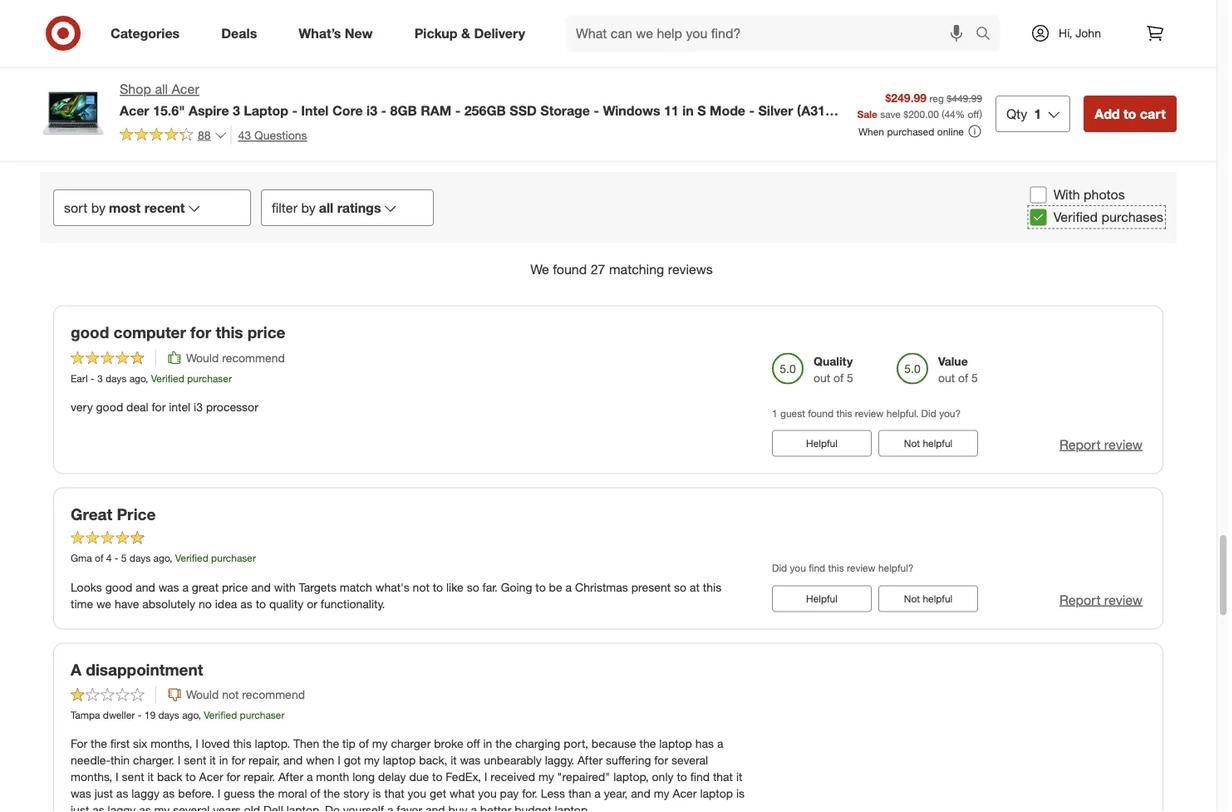 Task type: vqa. For each thing, say whether or not it's contained in the screenshot.
Bose
no



Task type: locate. For each thing, give the bounding box(es) containing it.
1 vertical spatial several
[[173, 803, 210, 812]]

not helpful for helpful?
[[905, 593, 953, 605]]

not for helpful.
[[905, 437, 921, 450]]

1 vertical spatial laggy
[[108, 803, 136, 812]]

would down the good computer for this price
[[186, 350, 219, 365]]

not helpful button down helpful?
[[879, 586, 979, 612]]

0 horizontal spatial laptop
[[383, 754, 416, 768]]

in left s
[[683, 102, 694, 118]]

of down value
[[959, 370, 969, 385]]

1 not from the top
[[905, 437, 921, 450]]

like
[[447, 580, 464, 594]]

not down helpful.
[[905, 437, 921, 450]]

this right at
[[703, 580, 722, 594]]

months, down needle-
[[71, 770, 112, 785]]

days up deal
[[106, 372, 127, 384]]

report for did you find this review helpful?
[[1060, 592, 1101, 608]]

as down thin
[[116, 787, 128, 801]]

0 vertical spatial laggy
[[132, 787, 160, 801]]

i down thin
[[116, 770, 119, 785]]

2 by from the left
[[301, 199, 316, 216]]

great
[[192, 580, 219, 594]]

not helpful down helpful?
[[905, 593, 953, 605]]

by
[[91, 199, 106, 216], [301, 199, 316, 216]]

2 helpful from the top
[[807, 593, 838, 605]]

laptop
[[660, 737, 693, 751], [383, 754, 416, 768], [700, 787, 733, 801]]

1 vertical spatial i3
[[194, 399, 203, 414]]

1 horizontal spatial just
[[95, 787, 113, 801]]

report review for did you find this review helpful?
[[1060, 592, 1143, 608]]

a disappointment
[[71, 660, 203, 680]]

0 vertical spatial just
[[95, 787, 113, 801]]

0 vertical spatial quality
[[814, 354, 853, 368]]

less
[[541, 787, 566, 801]]

as right idea
[[241, 596, 253, 611]]

for the first six months, i loved this laptop. then the tip of my charger broke off in the charging port, because the laptop has a needle-thin charger. i sent it in for repair, and when i got my laptop back, it was unbearably laggy. after suffering for several months, i sent it back to acer for repair. after a month long delay due to fedex, i received my "repaired" laptop, only to find that it was just as laggy as before. i guess the moral of the story is that you get what you pay for. less than a year, and my acer laptop is just as laggy as my several years old dell laptop. do yourself a favor and buy a better budget laptop.
[[71, 737, 745, 812]]

1 would from the top
[[186, 350, 219, 365]]

1 vertical spatial report review button
[[1060, 591, 1143, 610]]

not helpful down you?
[[905, 437, 953, 450]]

2 helpful button from the top
[[772, 586, 872, 612]]

helpful for find
[[807, 593, 838, 605]]

0 vertical spatial 1
[[1035, 105, 1042, 122]]

0 vertical spatial helpful
[[807, 437, 838, 450]]

laggy down back
[[132, 787, 160, 801]]

1 vertical spatial not helpful button
[[879, 586, 979, 612]]

off right broke
[[467, 737, 480, 751]]

a
[[182, 580, 189, 594], [566, 580, 572, 594], [718, 737, 724, 751], [307, 770, 313, 785], [595, 787, 601, 801], [387, 803, 394, 812], [471, 803, 477, 812]]

2 vertical spatial days
[[158, 709, 179, 722]]

0 vertical spatial was
[[159, 580, 179, 594]]

1 horizontal spatial not
[[413, 580, 430, 594]]

earl - 3 days ago , verified purchaser
[[71, 372, 232, 384]]

days right 4
[[130, 552, 151, 565]]

in inside shop all acer acer 15.6" aspire 3 laptop - intel core i3 - 8gb ram - 256gb ssd storage - windows 11 in s mode - silver (a315- 58-350l)
[[683, 102, 694, 118]]

2 helpful from the top
[[923, 593, 953, 605]]

was down needle-
[[71, 787, 91, 801]]

would up tampa dweller - 19 days ago , verified purchaser
[[186, 688, 219, 702]]

just
[[95, 787, 113, 801], [71, 803, 89, 812]]

5 inside value out of 5
[[972, 370, 979, 385]]

0 vertical spatial all
[[155, 81, 168, 97]]

0 vertical spatial report
[[1060, 436, 1101, 453]]

so left at
[[674, 580, 687, 594]]

0 vertical spatial days
[[106, 372, 127, 384]]

helpful for found
[[807, 437, 838, 450]]

1 horizontal spatial in
[[483, 737, 493, 751]]

good for great
[[105, 580, 133, 594]]

for.
[[522, 787, 538, 801]]

11
[[664, 102, 679, 118]]

0 horizontal spatial 3
[[97, 372, 103, 384]]

and
[[136, 580, 155, 594], [251, 580, 271, 594], [283, 754, 303, 768], [631, 787, 651, 801], [426, 803, 445, 812]]

report
[[1060, 436, 1101, 453], [1060, 592, 1101, 608]]

not helpful
[[905, 437, 953, 450], [905, 593, 953, 605]]

yourself
[[343, 803, 384, 812]]

days right '19'
[[158, 709, 179, 722]]

0 vertical spatial ago
[[129, 372, 146, 384]]

0 vertical spatial laptop
[[660, 737, 693, 751]]

quality inside looks good and was a great price and with targets match what's not to like so far. going to be a christmas present so at this time we have absolutely no idea as to quality or functionality.
[[269, 596, 304, 611]]

purchaser up the great
[[211, 552, 256, 565]]

1
[[1035, 105, 1042, 122], [772, 407, 778, 419]]

categories link
[[96, 15, 201, 52]]

2 horizontal spatial 5
[[972, 370, 979, 385]]

ram
[[421, 102, 452, 118]]

What can we help you find? suggestions appear below search field
[[566, 15, 980, 52]]

computer
[[114, 323, 186, 342]]

was up fedex, in the left bottom of the page
[[460, 754, 481, 768]]

2 report review button from the top
[[1060, 591, 1143, 610]]

1 report from the top
[[1060, 436, 1101, 453]]

1 out from the left
[[814, 370, 831, 385]]

off right %
[[968, 108, 980, 120]]

1 vertical spatial not
[[905, 593, 921, 605]]

0 vertical spatial helpful
[[923, 437, 953, 450]]

ago right '19'
[[182, 709, 198, 722]]

a left favor in the bottom left of the page
[[387, 803, 394, 812]]

2 horizontal spatial was
[[460, 754, 481, 768]]

sent down loved
[[184, 754, 207, 768]]

ago up absolutely
[[154, 552, 170, 565]]

hi, john
[[1059, 26, 1102, 40]]

my right tip
[[372, 737, 388, 751]]

filter by all ratings
[[272, 199, 381, 216]]

received
[[491, 770, 536, 785]]

deals
[[221, 25, 257, 41]]

search
[[969, 27, 1009, 43]]

did
[[922, 407, 937, 419], [772, 562, 788, 575]]

0 vertical spatial find
[[809, 562, 826, 575]]

deal
[[126, 399, 149, 414]]

1 vertical spatial helpful
[[807, 593, 838, 605]]

all up 15.6"
[[155, 81, 168, 97]]

1 vertical spatial purchaser
[[211, 552, 256, 565]]

1 vertical spatial laptop
[[383, 754, 416, 768]]

budget
[[515, 803, 552, 812]]

this right loved
[[233, 737, 252, 751]]

1 horizontal spatial is
[[737, 787, 745, 801]]

0 horizontal spatial ago
[[129, 372, 146, 384]]

2 horizontal spatial days
[[158, 709, 179, 722]]

1 vertical spatial off
[[467, 737, 480, 751]]

helpful for helpful?
[[923, 593, 953, 605]]

charging
[[516, 737, 561, 751]]

out inside value out of 5
[[939, 370, 956, 385]]

1 vertical spatial price
[[222, 580, 248, 594]]

58-
[[120, 119, 140, 135]]

good up earl
[[71, 323, 109, 342]]

this inside looks good and was a great price and with targets match what's not to like so far. going to be a christmas present so at this time we have absolutely no idea as to quality or functionality.
[[703, 580, 722, 594]]

44
[[945, 108, 956, 120]]

delay
[[378, 770, 406, 785]]

out inside quality out of 5
[[814, 370, 831, 385]]

2 horizontal spatial in
[[683, 102, 694, 118]]

0 horizontal spatial i3
[[194, 399, 203, 414]]

recommend up then
[[242, 688, 305, 702]]

5 inside quality out of 5
[[847, 370, 854, 385]]

pay
[[500, 787, 519, 801]]

0 horizontal spatial quality
[[269, 596, 304, 611]]

2 report review from the top
[[1060, 592, 1143, 608]]

helpful?
[[879, 562, 914, 575]]

2 horizontal spatial you
[[790, 562, 807, 575]]

helpful for helpful.
[[923, 437, 953, 450]]

0 vertical spatial recommend
[[222, 350, 285, 365]]

0 horizontal spatial out
[[814, 370, 831, 385]]

2 not helpful from the top
[[905, 593, 953, 605]]

0 horizontal spatial that
[[385, 787, 405, 801]]

loved
[[202, 737, 230, 751]]

- left '19'
[[138, 709, 142, 722]]

six
[[133, 737, 147, 751]]

the up needle-
[[91, 737, 107, 751]]

you?
[[940, 407, 961, 419]]

or
[[307, 596, 318, 611]]

2 not helpful button from the top
[[879, 586, 979, 612]]

far.
[[483, 580, 498, 594]]

1 report review button from the top
[[1060, 435, 1143, 454]]

1 right qty
[[1035, 105, 1042, 122]]

all left the ratings
[[319, 199, 334, 216]]

2 vertical spatial in
[[219, 754, 228, 768]]

off inside for the first six months, i loved this laptop. then the tip of my charger broke off in the charging port, because the laptop has a needle-thin charger. i sent it in for repair, and when i got my laptop back, it was unbearably laggy. after suffering for several months, i sent it back to acer for repair. after a month long delay due to fedex, i received my "repaired" laptop, only to find that it was just as laggy as before. i guess the moral of the story is that you get what you pay for. less than a year, and my acer laptop is just as laggy as my several years old dell laptop. do yourself a favor and buy a better budget laptop.
[[467, 737, 480, 751]]

find down has
[[691, 770, 710, 785]]

$249.99
[[886, 90, 927, 105]]

1 by from the left
[[91, 199, 106, 216]]

a right buy
[[471, 803, 477, 812]]

in up unbearably
[[483, 737, 493, 751]]

3 up 43
[[233, 102, 240, 118]]

not helpful button for helpful?
[[879, 586, 979, 612]]

1 horizontal spatial ,
[[170, 552, 172, 565]]

sent down thin
[[122, 770, 144, 785]]

by right 'sort'
[[91, 199, 106, 216]]

0 vertical spatial did
[[922, 407, 937, 419]]

laggy
[[132, 787, 160, 801], [108, 803, 136, 812]]

to
[[1124, 105, 1137, 122], [433, 580, 443, 594], [536, 580, 546, 594], [256, 596, 266, 611], [186, 770, 196, 785], [432, 770, 443, 785], [677, 770, 687, 785]]

good
[[71, 323, 109, 342], [96, 399, 123, 414], [105, 580, 133, 594]]

2 report from the top
[[1060, 592, 1101, 608]]

1 horizontal spatial ago
[[154, 552, 170, 565]]

0 horizontal spatial after
[[279, 770, 304, 785]]

2 vertical spatial laptop
[[700, 787, 733, 801]]

i3 right intel
[[194, 399, 203, 414]]

1 vertical spatial in
[[483, 737, 493, 751]]

1 horizontal spatial 3
[[233, 102, 240, 118]]

1 helpful button from the top
[[772, 430, 872, 457]]

1 horizontal spatial 1
[[1035, 105, 1042, 122]]

0 horizontal spatial find
[[691, 770, 710, 785]]

1 horizontal spatial out
[[939, 370, 956, 385]]

guest
[[781, 407, 806, 419]]

this for for
[[216, 323, 243, 342]]

this for found
[[837, 407, 853, 419]]

0 vertical spatial not
[[905, 437, 921, 450]]

would for would recommend
[[186, 350, 219, 365]]

tampa
[[71, 709, 100, 722]]

purchaser down would recommend
[[187, 372, 232, 384]]

reg
[[930, 92, 945, 104]]

questions
[[254, 128, 307, 142]]

report review button
[[1060, 435, 1143, 454], [1060, 591, 1143, 610]]

out down value
[[939, 370, 956, 385]]

0 vertical spatial not helpful
[[905, 437, 953, 450]]

this down quality out of 5
[[837, 407, 853, 419]]

0 vertical spatial not helpful button
[[879, 430, 979, 457]]

get
[[430, 787, 447, 801]]

1 vertical spatial just
[[71, 803, 89, 812]]

to up get
[[432, 770, 443, 785]]

found right guest at the right bottom of page
[[808, 407, 834, 419]]

1 is from the left
[[373, 787, 381, 801]]

looks good and was a great price and with targets match what's not to like so far. going to be a christmas present so at this time we have absolutely no idea as to quality or functionality.
[[71, 580, 722, 611]]

idea
[[215, 596, 237, 611]]

find left helpful?
[[809, 562, 826, 575]]

i3 inside shop all acer acer 15.6" aspire 3 laptop - intel core i3 - 8gb ram - 256gb ssd storage - windows 11 in s mode - silver (a315- 58-350l)
[[367, 102, 378, 118]]

0 horizontal spatial months,
[[71, 770, 112, 785]]

, up deal
[[146, 372, 148, 384]]

0 horizontal spatial off
[[467, 737, 480, 751]]

i3 right "core"
[[367, 102, 378, 118]]

laptop. down than
[[555, 803, 590, 812]]

2 horizontal spatial ,
[[198, 709, 201, 722]]

0 vertical spatial several
[[672, 754, 709, 768]]

helpful down 1 guest found this review helpful. did you?
[[807, 437, 838, 450]]

christmas
[[575, 580, 628, 594]]

the up dell
[[258, 787, 275, 801]]

several
[[672, 754, 709, 768], [173, 803, 210, 812]]

helpful button down did you find this review helpful?
[[772, 586, 872, 612]]

- right earl
[[91, 372, 94, 384]]

not helpful button for helpful.
[[879, 430, 979, 457]]

88
[[198, 127, 211, 142]]

price up idea
[[222, 580, 248, 594]]

absolutely
[[142, 596, 196, 611]]

- left intel
[[292, 102, 298, 118]]

found
[[553, 261, 587, 277], [808, 407, 834, 419]]

report review button for did you find this review helpful?
[[1060, 591, 1143, 610]]

1 helpful from the top
[[807, 437, 838, 450]]

1 vertical spatial did
[[772, 562, 788, 575]]

price
[[117, 505, 156, 524]]

1 horizontal spatial quality
[[814, 354, 853, 368]]

0 horizontal spatial ,
[[146, 372, 148, 384]]

out for value out of 5
[[939, 370, 956, 385]]

found left 27
[[553, 261, 587, 277]]

, right '19'
[[198, 709, 201, 722]]

1 horizontal spatial days
[[130, 552, 151, 565]]

2 horizontal spatial laptop
[[700, 787, 733, 801]]

first
[[110, 737, 130, 751]]

john
[[1076, 26, 1102, 40]]

and down get
[[426, 803, 445, 812]]

1 not helpful from the top
[[905, 437, 953, 450]]

2 so from the left
[[674, 580, 687, 594]]

was
[[159, 580, 179, 594], [460, 754, 481, 768], [71, 787, 91, 801]]

quality down with
[[269, 596, 304, 611]]

i up back
[[178, 754, 181, 768]]

1 horizontal spatial off
[[968, 108, 980, 120]]

several down before.
[[173, 803, 210, 812]]

350l)
[[140, 119, 174, 135]]

0 vertical spatial after
[[578, 754, 603, 768]]

helpful button down guest at the right bottom of page
[[772, 430, 872, 457]]

laptop left has
[[660, 737, 693, 751]]

0 horizontal spatial sent
[[122, 770, 144, 785]]

1 vertical spatial would
[[186, 688, 219, 702]]

1 not helpful button from the top
[[879, 430, 979, 457]]

filter
[[272, 199, 298, 216]]

be
[[549, 580, 563, 594]]

all inside shop all acer acer 15.6" aspire 3 laptop - intel core i3 - 8gb ram - 256gb ssd storage - windows 11 in s mode - silver (a315- 58-350l)
[[155, 81, 168, 97]]

1 helpful from the top
[[923, 437, 953, 450]]

ratings
[[337, 199, 381, 216]]

the left tip
[[323, 737, 339, 751]]

categories
[[111, 25, 180, 41]]

2 would from the top
[[186, 688, 219, 702]]

1 horizontal spatial i3
[[367, 102, 378, 118]]

mode
[[710, 102, 746, 118]]

1 vertical spatial ago
[[154, 552, 170, 565]]

1 horizontal spatial 5
[[847, 370, 854, 385]]

looks
[[71, 580, 102, 594]]

that down has
[[713, 770, 733, 785]]

this
[[216, 323, 243, 342], [837, 407, 853, 419], [829, 562, 845, 575], [703, 580, 722, 594], [233, 737, 252, 751]]

by for filter by
[[301, 199, 316, 216]]

good up "have"
[[105, 580, 133, 594]]

With photos checkbox
[[1031, 187, 1047, 203]]

good left deal
[[96, 399, 123, 414]]

0 horizontal spatial so
[[467, 580, 480, 594]]

out for quality out of 5
[[814, 370, 831, 385]]

0 horizontal spatial by
[[91, 199, 106, 216]]

image of acer 15.6" aspire 3 laptop - intel core i3 - 8gb ram - 256gb ssd storage - windows 11 in s mode - silver (a315-58-350l) image
[[40, 80, 106, 146]]

0 horizontal spatial all
[[155, 81, 168, 97]]

report for 1 guest found this review helpful. did you?
[[1060, 436, 1101, 453]]

no
[[199, 596, 212, 611]]

1 horizontal spatial found
[[808, 407, 834, 419]]

3 right earl
[[97, 372, 103, 384]]

1 vertical spatial found
[[808, 407, 834, 419]]

ago
[[129, 372, 146, 384], [154, 552, 170, 565], [182, 709, 198, 722]]

unbearably
[[484, 754, 542, 768]]

find inside for the first six months, i loved this laptop. then the tip of my charger broke off in the charging port, because the laptop has a needle-thin charger. i sent it in for repair, and when i got my laptop back, it was unbearably laggy. after suffering for several months, i sent it back to acer for repair. after a month long delay due to fedex, i received my "repaired" laptop, only to find that it was just as laggy as before. i guess the moral of the story is that you get what you pay for. less than a year, and my acer laptop is just as laggy as my several years old dell laptop. do yourself a favor and buy a better budget laptop.
[[691, 770, 710, 785]]

2 vertical spatial good
[[105, 580, 133, 594]]

2 not from the top
[[905, 593, 921, 605]]

2 out from the left
[[939, 370, 956, 385]]

0 horizontal spatial found
[[553, 261, 587, 277]]

is
[[373, 787, 381, 801], [737, 787, 745, 801]]

we
[[96, 596, 111, 611]]

0 vertical spatial i3
[[367, 102, 378, 118]]

verified
[[1054, 209, 1099, 225], [151, 372, 184, 384], [175, 552, 209, 565], [204, 709, 237, 722]]

0 vertical spatial not
[[413, 580, 430, 594]]

1 report review from the top
[[1060, 436, 1143, 453]]

1 vertical spatial days
[[130, 552, 151, 565]]

of inside value out of 5
[[959, 370, 969, 385]]

my
[[372, 737, 388, 751], [364, 754, 380, 768], [539, 770, 554, 785], [654, 787, 670, 801], [154, 803, 170, 812]]

this left helpful?
[[829, 562, 845, 575]]

very
[[71, 399, 93, 414]]

0 horizontal spatial just
[[71, 803, 89, 812]]

verified up loved
[[204, 709, 237, 722]]

find
[[809, 562, 826, 575], [691, 770, 710, 785]]

0 horizontal spatial you
[[408, 787, 427, 801]]

guess
[[224, 787, 255, 801]]

1 horizontal spatial sent
[[184, 754, 207, 768]]

good inside looks good and was a great price and with targets match what's not to like so far. going to be a christmas present so at this time we have absolutely no idea as to quality or functionality.
[[105, 580, 133, 594]]

not up loved
[[222, 688, 239, 702]]

-
[[292, 102, 298, 118], [381, 102, 387, 118], [455, 102, 461, 118], [594, 102, 599, 118], [750, 102, 755, 118], [91, 372, 94, 384], [115, 552, 119, 565], [138, 709, 142, 722]]

0 vertical spatial good
[[71, 323, 109, 342]]

acer up 58- at the left top
[[120, 102, 149, 118]]

0 horizontal spatial did
[[772, 562, 788, 575]]



Task type: describe. For each thing, give the bounding box(es) containing it.
storage
[[541, 102, 590, 118]]

0 horizontal spatial days
[[106, 372, 127, 384]]

add to cart button
[[1084, 96, 1177, 132]]

of inside quality out of 5
[[834, 370, 844, 385]]

earl
[[71, 372, 88, 384]]

0 vertical spatial found
[[553, 261, 587, 277]]

a right than
[[595, 787, 601, 801]]

1 vertical spatial 1
[[772, 407, 778, 419]]

for up guess
[[227, 770, 241, 785]]

0 horizontal spatial in
[[219, 754, 228, 768]]

for up would recommend
[[191, 323, 211, 342]]

for up only
[[655, 754, 669, 768]]

it down broke
[[451, 754, 457, 768]]

would not recommend
[[186, 688, 305, 702]]

27
[[591, 261, 606, 277]]

aspire
[[189, 102, 229, 118]]

1 horizontal spatial did
[[922, 407, 937, 419]]

2 is from the left
[[737, 787, 745, 801]]

a down when at left
[[307, 770, 313, 785]]

pickup & delivery link
[[401, 15, 546, 52]]

guest review image 1 of 2, zoom in image
[[550, 0, 654, 82]]

port,
[[564, 737, 589, 751]]

the up do
[[324, 787, 340, 801]]

pickup & delivery
[[415, 25, 526, 41]]

have
[[115, 596, 139, 611]]

what's
[[299, 25, 341, 41]]

by for sort by
[[91, 199, 106, 216]]

shop
[[120, 81, 151, 97]]

it down charger.
[[148, 770, 154, 785]]

report review button for 1 guest found this review helpful. did you?
[[1060, 435, 1143, 454]]

laptop. up repair,
[[255, 737, 290, 751]]

and down then
[[283, 754, 303, 768]]

acer up 15.6"
[[172, 81, 199, 97]]

43 questions
[[238, 128, 307, 142]]

1 vertical spatial recommend
[[242, 688, 305, 702]]

i right fedex, in the left bottom of the page
[[485, 770, 488, 785]]

0 horizontal spatial was
[[71, 787, 91, 801]]

as inside looks good and was a great price and with targets match what's not to like so far. going to be a christmas present so at this time we have absolutely no idea as to quality or functionality.
[[241, 596, 253, 611]]

laptop,
[[614, 770, 649, 785]]

)
[[980, 108, 983, 120]]

1 vertical spatial was
[[460, 754, 481, 768]]

functionality.
[[321, 596, 385, 611]]

add to cart
[[1095, 105, 1167, 122]]

repair.
[[244, 770, 275, 785]]

ssd
[[510, 102, 537, 118]]

%
[[956, 108, 966, 120]]

when purchased online
[[859, 125, 965, 138]]

gma
[[71, 552, 92, 565]]

laptop. down moral
[[287, 803, 322, 812]]

quality out of 5
[[814, 354, 854, 385]]

0 horizontal spatial 5
[[121, 552, 127, 565]]

the up unbearably
[[496, 737, 512, 751]]

what's new
[[299, 25, 373, 41]]

a right has
[[718, 737, 724, 751]]

very good deal for intel i3 processor
[[71, 399, 258, 414]]

not for helpful?
[[905, 593, 921, 605]]

not inside looks good and was a great price and with targets match what's not to like so far. going to be a christmas present so at this time we have absolutely no idea as to quality or functionality.
[[413, 580, 430, 594]]

shop all acer acer 15.6" aspire 3 laptop - intel core i3 - 8gb ram - 256gb ssd storage - windows 11 in s mode - silver (a315- 58-350l)
[[120, 81, 838, 135]]

verified up the great
[[175, 552, 209, 565]]

was inside looks good and was a great price and with targets match what's not to like so far. going to be a christmas present so at this time we have absolutely no idea as to quality or functionality.
[[159, 580, 179, 594]]

as down back
[[163, 787, 175, 801]]

0 vertical spatial sent
[[184, 754, 207, 768]]

online
[[938, 125, 965, 138]]

1 horizontal spatial you
[[478, 787, 497, 801]]

laggy.
[[545, 754, 575, 768]]

story
[[344, 787, 370, 801]]

back
[[157, 770, 182, 785]]

- left silver
[[750, 102, 755, 118]]

save
[[881, 108, 901, 120]]

do
[[325, 803, 340, 812]]

1 vertical spatial months,
[[71, 770, 112, 785]]

a right be
[[566, 580, 572, 594]]

value
[[939, 354, 969, 368]]

and down 'laptop,'
[[631, 787, 651, 801]]

to left be
[[536, 580, 546, 594]]

- right 4
[[115, 552, 119, 565]]

match
[[340, 580, 372, 594]]

than
[[569, 787, 592, 801]]

1 guest found this review helpful. did you?
[[772, 407, 961, 419]]

19
[[144, 709, 156, 722]]

1 vertical spatial after
[[279, 770, 304, 785]]

got
[[344, 754, 361, 768]]

for left intel
[[152, 399, 166, 414]]

helpful.
[[887, 407, 919, 419]]

helpful button for found
[[772, 430, 872, 457]]

disappointment
[[86, 660, 203, 680]]

it down loved
[[210, 754, 216, 768]]

43 questions link
[[231, 125, 307, 144]]

- right ram
[[455, 102, 461, 118]]

my up "long"
[[364, 754, 380, 768]]

hi,
[[1059, 26, 1073, 40]]

3 inside shop all acer acer 15.6" aspire 3 laptop - intel core i3 - 8gb ram - 256gb ssd storage - windows 11 in s mode - silver (a315- 58-350l)
[[233, 102, 240, 118]]

did you find this review helpful?
[[772, 562, 914, 575]]

the up suffering
[[640, 737, 656, 751]]

- right storage
[[594, 102, 599, 118]]

verified up very good deal for intel i3 processor
[[151, 372, 184, 384]]

sale
[[858, 108, 878, 120]]

long
[[353, 770, 375, 785]]

0 vertical spatial that
[[713, 770, 733, 785]]

what's new link
[[285, 15, 394, 52]]

windows
[[603, 102, 661, 118]]

purchased
[[888, 125, 935, 138]]

add
[[1095, 105, 1121, 122]]

year,
[[604, 787, 628, 801]]

with
[[274, 580, 296, 594]]

0 vertical spatial price
[[248, 323, 286, 342]]

- left 8gb on the top left of the page
[[381, 102, 387, 118]]

recent
[[144, 199, 185, 216]]

acer down only
[[673, 787, 697, 801]]

core
[[333, 102, 363, 118]]

time
[[71, 596, 93, 611]]

2 horizontal spatial ago
[[182, 709, 198, 722]]

due
[[409, 770, 429, 785]]

0 vertical spatial months,
[[151, 737, 192, 751]]

to up before.
[[186, 770, 196, 785]]

acer up before.
[[199, 770, 223, 785]]

1 horizontal spatial find
[[809, 562, 826, 575]]

to left like
[[433, 580, 443, 594]]

price inside looks good and was a great price and with targets match what's not to like so far. going to be a christmas present so at this time we have absolutely no idea as to quality or functionality.
[[222, 580, 248, 594]]

"repaired"
[[558, 770, 611, 785]]

of left 4
[[95, 552, 104, 565]]

(
[[942, 108, 945, 120]]

this for find
[[829, 562, 845, 575]]

5 for quality out of 5
[[847, 370, 854, 385]]

0 vertical spatial purchaser
[[187, 372, 232, 384]]

good computer for this price
[[71, 323, 286, 342]]

and up "have"
[[136, 580, 155, 594]]

1 so from the left
[[467, 580, 480, 594]]

1 vertical spatial that
[[385, 787, 405, 801]]

good for good
[[96, 399, 123, 414]]

as down charger.
[[139, 803, 151, 812]]

$
[[904, 108, 909, 120]]

suffering
[[606, 754, 651, 768]]

would recommend
[[186, 350, 285, 365]]

my down only
[[654, 787, 670, 801]]

200.00
[[909, 108, 940, 120]]

as down needle-
[[92, 803, 105, 812]]

1 vertical spatial 3
[[97, 372, 103, 384]]

2 vertical spatial purchaser
[[240, 709, 285, 722]]

of right tip
[[359, 737, 369, 751]]

when
[[306, 754, 335, 768]]

5 for value out of 5
[[972, 370, 979, 385]]

needle-
[[71, 754, 111, 768]]

off inside $249.99 reg $449.99 sale save $ 200.00 ( 44 % off )
[[968, 108, 980, 120]]

verified purchases
[[1054, 209, 1164, 225]]

to inside button
[[1124, 105, 1137, 122]]

Verified purchases checkbox
[[1031, 209, 1047, 226]]

my up less
[[539, 770, 554, 785]]

matching
[[609, 261, 665, 277]]

what
[[450, 787, 475, 801]]

broke
[[434, 737, 464, 751]]

2 vertical spatial ,
[[198, 709, 201, 722]]

my down back
[[154, 803, 170, 812]]

at
[[690, 580, 700, 594]]

1 vertical spatial not
[[222, 688, 239, 702]]

1 vertical spatial ,
[[170, 552, 172, 565]]

delivery
[[474, 25, 526, 41]]

a left the great
[[182, 580, 189, 594]]

qty 1
[[1007, 105, 1042, 122]]

this inside for the first six months, i loved this laptop. then the tip of my charger broke off in the charging port, because the laptop has a needle-thin charger. i sent it in for repair, and when i got my laptop back, it was unbearably laggy. after suffering for several months, i sent it back to acer for repair. after a month long delay due to fedex, i received my "repaired" laptop, only to find that it was just as laggy as before. i guess the moral of the story is that you get what you pay for. less than a year, and my acer laptop is just as laggy as my several years old dell laptop. do yourself a favor and buy a better budget laptop.
[[233, 737, 252, 751]]

report review for 1 guest found this review helpful. did you?
[[1060, 436, 1143, 453]]

with
[[1054, 187, 1081, 203]]

it right only
[[737, 770, 743, 785]]

dell
[[264, 803, 283, 812]]

i up years
[[218, 787, 221, 801]]

to right idea
[[256, 596, 266, 611]]

verified down the with
[[1054, 209, 1099, 225]]

88 link
[[120, 125, 227, 146]]

charger.
[[133, 754, 175, 768]]

quality inside quality out of 5
[[814, 354, 853, 368]]

1 horizontal spatial several
[[672, 754, 709, 768]]

1 vertical spatial sent
[[122, 770, 144, 785]]

would for would not recommend
[[186, 688, 219, 702]]

helpful button for find
[[772, 586, 872, 612]]

and left with
[[251, 580, 271, 594]]

has
[[696, 737, 714, 751]]

not helpful for helpful.
[[905, 437, 953, 450]]

purchases
[[1102, 209, 1164, 225]]

charger
[[391, 737, 431, 751]]

to right only
[[677, 770, 687, 785]]

1 horizontal spatial all
[[319, 199, 334, 216]]

then
[[294, 737, 320, 751]]

i left loved
[[196, 737, 199, 751]]

for left repair,
[[232, 754, 245, 768]]

laptop
[[244, 102, 288, 118]]

sort
[[64, 199, 88, 216]]

i left got
[[338, 754, 341, 768]]

gma of 4 - 5 days ago , verified purchaser
[[71, 552, 256, 565]]

of right moral
[[310, 787, 321, 801]]

we
[[531, 261, 549, 277]]



